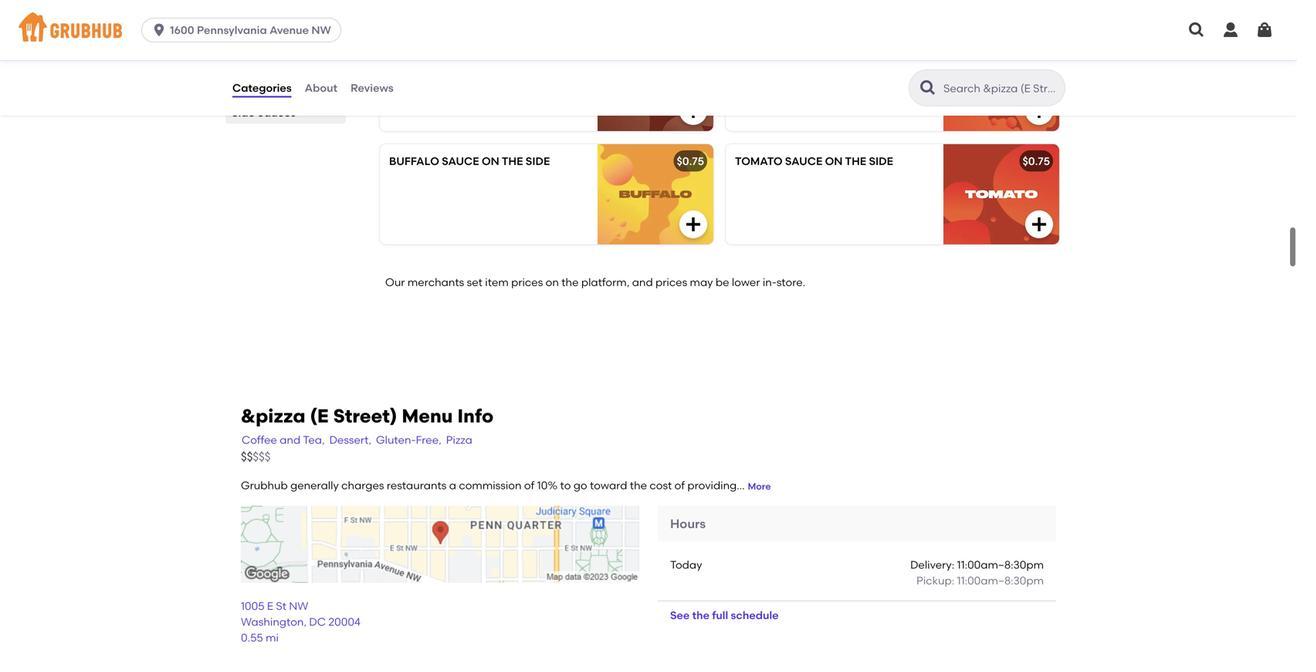 Task type: describe. For each thing, give the bounding box(es) containing it.
dc
[[309, 616, 326, 629]]

the for buffalo sauce on the side
[[502, 155, 523, 168]]

grubhub generally charges restaurants a commission of 10% to go toward the cost of providing ... more
[[241, 480, 771, 493]]

pizza
[[446, 434, 472, 447]]

1 vertical spatial and
[[280, 434, 301, 447]]

reviews
[[351, 81, 394, 94]]

11:00am–8:30pm for pickup: 11:00am–8:30pm
[[957, 575, 1044, 588]]

dessert,
[[329, 434, 371, 447]]

1005 e st nw washington , dc 20004 0.55 mi
[[241, 600, 361, 645]]

nw for avenue
[[311, 24, 331, 37]]

1 prices from the left
[[511, 276, 543, 289]]

tomato sauce on the side image
[[944, 144, 1059, 245]]

platform,
[[581, 276, 630, 289]]

e
[[267, 600, 273, 614]]

1600
[[170, 24, 194, 37]]

free,
[[416, 434, 441, 447]]

sauces
[[257, 106, 296, 119]]

pizza button
[[445, 432, 473, 449]]

see the full schedule button
[[658, 602, 791, 630]]

more button
[[748, 481, 771, 494]]

2 prices from the left
[[656, 276, 687, 289]]

coffee
[[242, 434, 277, 447]]

svg image for bbq sauce on the side image
[[684, 102, 703, 121]]

...
[[737, 480, 745, 493]]

on
[[546, 276, 559, 289]]

&pizza
[[241, 405, 305, 428]]

nw for st
[[289, 600, 308, 614]]

reviews button
[[350, 60, 394, 116]]

see
[[670, 609, 690, 623]]

svg image for spicy tomato on the side image
[[1030, 102, 1049, 121]]

may
[[690, 276, 713, 289]]

side
[[232, 106, 255, 119]]

cost
[[650, 480, 672, 493]]

in-
[[763, 276, 777, 289]]

store.
[[777, 276, 805, 289]]

side sauces
[[232, 106, 296, 119]]

to
[[560, 480, 571, 493]]

mi
[[266, 632, 279, 645]]

,
[[304, 616, 307, 629]]

&pizza (e street) menu info
[[241, 405, 494, 428]]

1005
[[241, 600, 265, 614]]

pickup: 11:00am–8:30pm
[[917, 575, 1044, 588]]

go
[[574, 480, 587, 493]]

restaurants
[[387, 480, 447, 493]]

0 vertical spatial and
[[632, 276, 653, 289]]

toward
[[590, 480, 627, 493]]

buffalo sauce on the side
[[389, 155, 550, 168]]

Search &pizza (E Street) search field
[[942, 81, 1060, 96]]

1 of from the left
[[524, 480, 535, 493]]

lower
[[732, 276, 760, 289]]

generally
[[290, 480, 339, 493]]

dessert, button
[[329, 432, 372, 449]]

2 of from the left
[[675, 480, 685, 493]]

side for tomato sauce on the side
[[869, 155, 893, 168]]

be
[[716, 276, 729, 289]]

search icon image
[[919, 79, 937, 97]]

st
[[276, 600, 286, 614]]



Task type: vqa. For each thing, say whether or not it's contained in the screenshot.
Imitation
no



Task type: locate. For each thing, give the bounding box(es) containing it.
1 vertical spatial 11:00am–8:30pm
[[957, 575, 1044, 588]]

0 horizontal spatial the
[[502, 155, 523, 168]]

nw right avenue
[[311, 24, 331, 37]]

on for tomato
[[825, 155, 843, 168]]

the for tomato sauce on the side
[[845, 155, 866, 168]]

side for buffalo sauce on the side
[[526, 155, 550, 168]]

tea,
[[303, 434, 325, 447]]

grubhub
[[241, 480, 288, 493]]

$$$$$
[[241, 450, 271, 464]]

prices
[[511, 276, 543, 289], [656, 276, 687, 289]]

0 vertical spatial the
[[562, 276, 579, 289]]

0.55
[[241, 632, 263, 645]]

1600 pennsylvania avenue nw button
[[141, 18, 347, 42]]

sauce for buffalo
[[442, 155, 479, 168]]

2 sauce from the left
[[785, 155, 823, 168]]

the
[[562, 276, 579, 289], [630, 480, 647, 493], [692, 609, 710, 623]]

a
[[449, 480, 456, 493]]

0 horizontal spatial sauce
[[442, 155, 479, 168]]

1 horizontal spatial sauce
[[785, 155, 823, 168]]

0 vertical spatial 11:00am–8:30pm
[[957, 559, 1044, 572]]

providing
[[687, 480, 737, 493]]

nw up ,
[[289, 600, 308, 614]]

schedule
[[731, 609, 779, 623]]

1 vertical spatial the
[[630, 480, 647, 493]]

0 horizontal spatial nw
[[289, 600, 308, 614]]

2 the from the left
[[845, 155, 866, 168]]

coffee and tea, dessert, gluten-free, pizza
[[242, 434, 472, 447]]

0 horizontal spatial the
[[562, 276, 579, 289]]

today
[[670, 559, 702, 572]]

11:00am–8:30pm for delivery: 11:00am–8:30pm
[[957, 559, 1044, 572]]

sauce right 'tomato'
[[785, 155, 823, 168]]

the left "full"
[[692, 609, 710, 623]]

our merchants set item prices on the platform, and prices may be lower in-store.
[[385, 276, 805, 289]]

pennsylvania
[[197, 24, 267, 37]]

2 11:00am–8:30pm from the top
[[957, 575, 1044, 588]]

on right buffalo
[[482, 155, 499, 168]]

avenue
[[270, 24, 309, 37]]

on
[[482, 155, 499, 168], [825, 155, 843, 168]]

of
[[524, 480, 535, 493], [675, 480, 685, 493]]

commission
[[459, 480, 522, 493]]

menu
[[402, 405, 453, 428]]

1 horizontal spatial prices
[[656, 276, 687, 289]]

buffalo
[[389, 155, 439, 168]]

(e
[[310, 405, 329, 428]]

bbq sauce on the side image
[[598, 31, 713, 131]]

and right platform,
[[632, 276, 653, 289]]

20004
[[328, 616, 361, 629]]

on for buffalo
[[482, 155, 499, 168]]

info
[[457, 405, 494, 428]]

sauce right buffalo
[[442, 155, 479, 168]]

the right on
[[562, 276, 579, 289]]

1 vertical spatial nw
[[289, 600, 308, 614]]

spicy tomato on the side image
[[944, 31, 1059, 131]]

0 horizontal spatial on
[[482, 155, 499, 168]]

drinks
[[232, 43, 264, 56]]

on right 'tomato'
[[825, 155, 843, 168]]

the left cost
[[630, 480, 647, 493]]

full
[[712, 609, 728, 623]]

the
[[502, 155, 523, 168], [845, 155, 866, 168]]

sauce for tomato
[[785, 155, 823, 168]]

11:00am–8:30pm
[[957, 559, 1044, 572], [957, 575, 1044, 588]]

main navigation navigation
[[0, 0, 1297, 60]]

2 side from the left
[[869, 155, 893, 168]]

10%
[[537, 480, 558, 493]]

1 side from the left
[[526, 155, 550, 168]]

desserts
[[232, 74, 285, 88]]

1 horizontal spatial $0.75
[[1023, 155, 1050, 168]]

delivery: 11:00am–8:30pm
[[910, 559, 1044, 572]]

svg image
[[1187, 21, 1206, 39], [1221, 21, 1240, 39], [1255, 21, 1274, 39], [684, 215, 703, 234], [1030, 215, 1049, 234]]

1 horizontal spatial the
[[845, 155, 866, 168]]

11:00am–8:30pm up pickup: 11:00am–8:30pm
[[957, 559, 1044, 572]]

nw inside 1005 e st nw washington , dc 20004 0.55 mi
[[289, 600, 308, 614]]

1 horizontal spatial side
[[869, 155, 893, 168]]

0 horizontal spatial $0.75
[[677, 155, 704, 168]]

item
[[485, 276, 509, 289]]

see the full schedule
[[670, 609, 779, 623]]

$0.75 for buffalo sauce on the side
[[677, 155, 704, 168]]

2 horizontal spatial svg image
[[1030, 102, 1049, 121]]

1 sauce from the left
[[442, 155, 479, 168]]

sauce
[[442, 155, 479, 168], [785, 155, 823, 168]]

1 11:00am–8:30pm from the top
[[957, 559, 1044, 572]]

nw
[[311, 24, 331, 37], [289, 600, 308, 614]]

1 horizontal spatial of
[[675, 480, 685, 493]]

the inside button
[[692, 609, 710, 623]]

1 the from the left
[[502, 155, 523, 168]]

1 horizontal spatial the
[[630, 480, 647, 493]]

our
[[385, 276, 405, 289]]

tomato sauce on the side
[[735, 155, 893, 168]]

11:00am–8:30pm down the delivery: 11:00am–8:30pm
[[957, 575, 1044, 588]]

delivery:
[[910, 559, 954, 572]]

1 horizontal spatial on
[[825, 155, 843, 168]]

about button
[[304, 60, 338, 116]]

1 $0.75 from the left
[[677, 155, 704, 168]]

merchants
[[408, 276, 464, 289]]

nw inside button
[[311, 24, 331, 37]]

gluten-free, button
[[375, 432, 442, 449]]

2 horizontal spatial the
[[692, 609, 710, 623]]

of left the 10%
[[524, 480, 535, 493]]

buffalo sauce on the side image
[[598, 144, 713, 245]]

gluten-
[[376, 434, 416, 447]]

prices left may
[[656, 276, 687, 289]]

svg image inside 1600 pennsylvania avenue nw button
[[151, 22, 167, 38]]

2 on from the left
[[825, 155, 843, 168]]

prices left on
[[511, 276, 543, 289]]

categories button
[[232, 60, 292, 116]]

side
[[526, 155, 550, 168], [869, 155, 893, 168]]

2 vertical spatial the
[[692, 609, 710, 623]]

0 horizontal spatial of
[[524, 480, 535, 493]]

2 $0.75 from the left
[[1023, 155, 1050, 168]]

$0.75
[[677, 155, 704, 168], [1023, 155, 1050, 168]]

1 horizontal spatial and
[[632, 276, 653, 289]]

0 horizontal spatial prices
[[511, 276, 543, 289]]

washington
[[241, 616, 304, 629]]

$$
[[241, 450, 253, 464]]

0 horizontal spatial side
[[526, 155, 550, 168]]

charges
[[341, 480, 384, 493]]

tomato
[[735, 155, 783, 168]]

categories
[[232, 81, 292, 94]]

1 on from the left
[[482, 155, 499, 168]]

0 horizontal spatial svg image
[[151, 22, 167, 38]]

more
[[748, 481, 771, 493]]

of right cost
[[675, 480, 685, 493]]

hours
[[670, 517, 706, 532]]

and left "tea,"
[[280, 434, 301, 447]]

knots
[[232, 11, 269, 24]]

0 vertical spatial nw
[[311, 24, 331, 37]]

1 horizontal spatial svg image
[[684, 102, 703, 121]]

set
[[467, 276, 483, 289]]

0 horizontal spatial and
[[280, 434, 301, 447]]

and
[[632, 276, 653, 289], [280, 434, 301, 447]]

1 horizontal spatial nw
[[311, 24, 331, 37]]

$0.75 for tomato sauce on the side
[[1023, 155, 1050, 168]]

pickup:
[[917, 575, 954, 588]]

coffee and tea, button
[[241, 432, 326, 449]]

street)
[[333, 405, 397, 428]]

1600 pennsylvania avenue nw
[[170, 24, 331, 37]]

about
[[305, 81, 337, 94]]

svg image
[[151, 22, 167, 38], [684, 102, 703, 121], [1030, 102, 1049, 121]]



